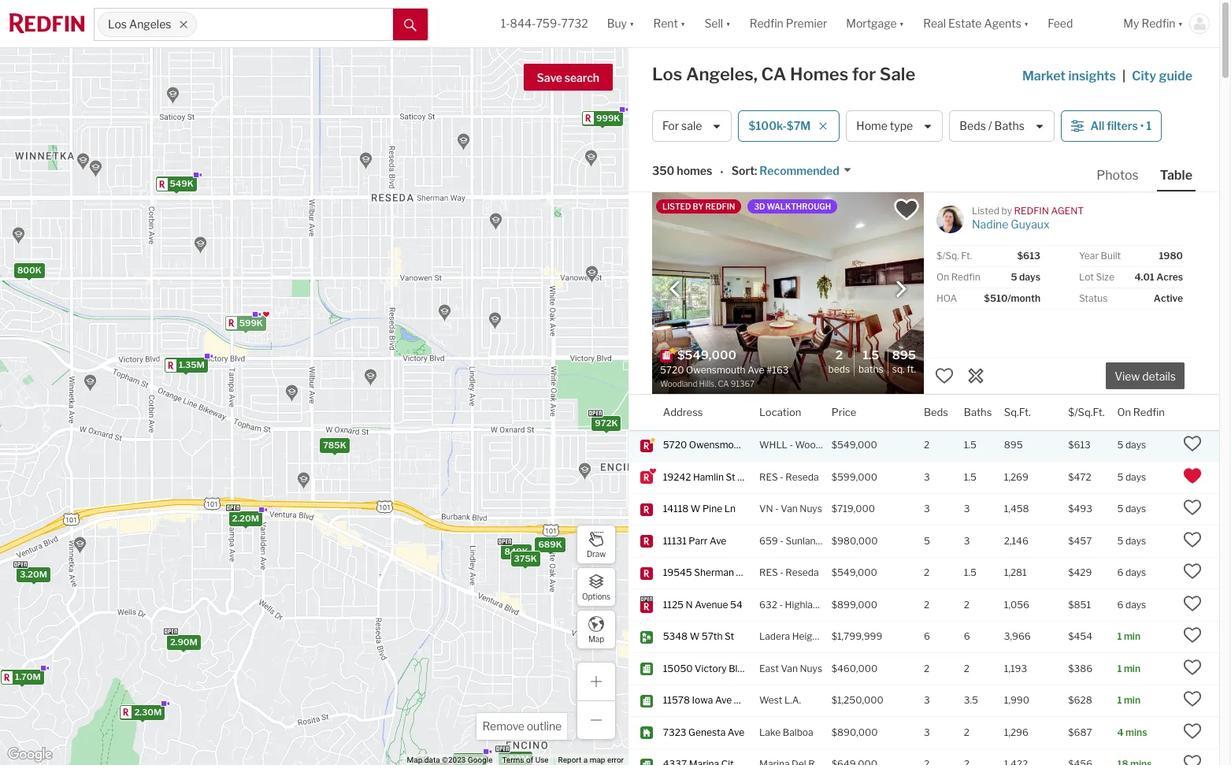 Task type: describe. For each thing, give the bounding box(es) containing it.
895 for 895
[[1005, 439, 1023, 451]]

5348 w 57th st link
[[663, 631, 745, 644]]

angeles,
[[686, 64, 758, 84]]

2 inside 2 beds
[[836, 348, 843, 362]]

map region
[[0, 28, 737, 765]]

$980,000
[[832, 535, 878, 547]]

54
[[731, 599, 743, 611]]

days for $429
[[1126, 567, 1147, 579]]

location
[[760, 405, 802, 418]]

1.5 inside 1.5 baths
[[863, 348, 880, 362]]

remove
[[483, 719, 525, 733]]

$719,000
[[832, 503, 876, 515]]

- for ln
[[776, 503, 779, 515]]

favorite button image
[[894, 196, 920, 223]]

market insights | city guide
[[1023, 69, 1193, 84]]

7323
[[663, 726, 687, 738]]

photos button
[[1094, 167, 1158, 190]]

1 inside all filters • 1 button
[[1147, 119, 1152, 133]]

lot
[[1080, 271, 1095, 283]]

res - reseda for 19545 sherman way #31
[[760, 567, 819, 579]]

size
[[1097, 271, 1115, 283]]

city
[[1132, 69, 1157, 84]]

6 days for $851
[[1118, 599, 1147, 611]]

- for 54
[[780, 599, 783, 611]]

2 beds
[[829, 348, 850, 375]]

report a map error link
[[558, 756, 624, 764]]

parr
[[689, 535, 708, 547]]

days for $851
[[1126, 599, 1147, 611]]

5348
[[663, 631, 688, 643]]

previous button image
[[667, 281, 683, 297]]

favorite this home image for $851
[[1184, 594, 1203, 613]]

$/sq.
[[937, 250, 960, 262]]

11131 parr ave
[[663, 535, 727, 547]]

3 for 3
[[924, 503, 930, 515]]

1 min for $454
[[1118, 631, 1141, 643]]

mortgage ▾ button
[[847, 0, 905, 47]]

800k
[[17, 265, 42, 276]]

reseda for $599,000
[[786, 471, 819, 483]]

19545
[[663, 567, 692, 579]]

res for #31
[[760, 567, 778, 579]]

reseda for $549,000
[[786, 567, 819, 579]]

350 homes •
[[653, 164, 724, 179]]

view
[[1115, 370, 1141, 383]]

3 for 2
[[924, 726, 930, 738]]

real
[[924, 17, 946, 30]]

▾ for sell ▾
[[726, 17, 731, 30]]

beds / baths button
[[950, 110, 1056, 142]]

5 days for $457
[[1118, 535, 1147, 547]]

error
[[608, 756, 624, 764]]

ave for owensmouth
[[751, 439, 768, 451]]

insights
[[1069, 69, 1117, 84]]

map button
[[577, 610, 616, 649]]

$1,799,999
[[832, 631, 883, 643]]

1 vertical spatial beds
[[829, 363, 850, 375]]

next button image
[[894, 281, 909, 297]]

$429
[[1069, 567, 1093, 579]]

days for $493
[[1126, 503, 1147, 515]]

0 vertical spatial on
[[937, 271, 950, 283]]

ave for parr
[[710, 535, 727, 547]]

view details button
[[1106, 363, 1185, 390]]

5 days for $493
[[1118, 503, 1147, 515]]

0 vertical spatial $613
[[1018, 250, 1041, 262]]

recommended button
[[758, 163, 852, 179]]

$493
[[1069, 503, 1093, 515]]

3,966
[[1005, 631, 1031, 643]]

view details link
[[1106, 361, 1185, 390]]

549k
[[170, 178, 194, 189]]

5 right $980,000
[[924, 535, 931, 547]]

:
[[755, 164, 758, 178]]

photos
[[1097, 168, 1139, 183]]

5 for $493
[[1118, 503, 1124, 515]]

favorite this home image for $493
[[1184, 498, 1203, 517]]

redfin for listed by redfin agent nadine guyaux
[[1015, 205, 1050, 217]]

favorite this home image for $386
[[1184, 658, 1203, 677]]

sort :
[[732, 164, 758, 178]]

sell
[[705, 17, 724, 30]]

listed
[[663, 202, 691, 211]]

#103
[[751, 663, 773, 674]]

ca
[[762, 64, 787, 84]]

5 for $613
[[1118, 439, 1124, 451]]

min for $628
[[1124, 695, 1141, 706]]

2 van from the top
[[781, 663, 798, 674]]

3 left 1,458
[[964, 503, 971, 515]]

5 up '$510/month'
[[1012, 271, 1018, 283]]

3 for 3.5
[[924, 695, 930, 706]]

7732
[[562, 17, 588, 30]]

feed button
[[1039, 0, 1115, 47]]

mortgage ▾ button
[[837, 0, 914, 47]]

days up '$510/month'
[[1020, 271, 1041, 283]]

$100k-
[[749, 119, 787, 133]]

$851
[[1069, 599, 1091, 611]]

for sale
[[663, 119, 702, 133]]

- for #3
[[780, 471, 784, 483]]

redfin for listed by redfin
[[706, 202, 736, 211]]

by
[[1002, 205, 1013, 217]]

heights
[[793, 631, 827, 643]]

status
[[1080, 292, 1108, 304]]

map data ©2023 google
[[407, 756, 493, 764]]

table button
[[1158, 167, 1196, 191]]

6 ▾ from the left
[[1179, 17, 1184, 30]]

feed
[[1048, 17, 1074, 30]]

▾ for rent ▾
[[681, 17, 686, 30]]

for
[[852, 64, 876, 84]]

buy ▾ button
[[598, 0, 644, 47]]

6 days for $429
[[1118, 567, 1147, 579]]

los for los angeles
[[108, 18, 127, 31]]

rent ▾ button
[[654, 0, 686, 47]]

submit search image
[[404, 19, 417, 31]]

remove los angeles image
[[179, 20, 188, 29]]

2.90m
[[170, 636, 198, 648]]

1125 n avenue 54
[[663, 599, 743, 611]]

w for 14118
[[691, 503, 701, 515]]

$472
[[1069, 471, 1092, 483]]

all filters • 1
[[1091, 119, 1152, 133]]

x-out this home image
[[967, 366, 986, 385]]

1 min for $386
[[1118, 663, 1141, 674]]

city guide link
[[1132, 67, 1196, 86]]

1 for $386
[[1118, 663, 1123, 674]]

price
[[832, 405, 857, 418]]

beds for beds button
[[924, 405, 949, 418]]

res - reseda for 19242 hamlin st #3
[[760, 471, 819, 483]]

remove $100k-$7m image
[[819, 121, 829, 131]]

$510/month
[[985, 292, 1041, 304]]

2.00m
[[502, 754, 529, 765]]

1 nuys from the top
[[800, 503, 823, 515]]

759-
[[536, 17, 562, 30]]

data
[[425, 756, 440, 764]]

favorite this home image for $628
[[1184, 690, 1203, 709]]

lake
[[760, 726, 781, 738]]

google
[[468, 756, 493, 764]]

remove outline button
[[477, 713, 567, 740]]

type
[[890, 119, 914, 133]]

listed by redfin agent nadine guyaux
[[972, 205, 1084, 231]]

1-844-759-7732 link
[[501, 17, 588, 30]]

$386
[[1069, 663, 1093, 674]]

min for $386
[[1124, 663, 1141, 674]]

highland
[[785, 599, 824, 611]]

1 horizontal spatial $613
[[1069, 439, 1091, 451]]

1 horizontal spatial on redfin
[[1118, 405, 1165, 418]]

map for map
[[589, 634, 605, 643]]

nadine guyaux image
[[927, 206, 970, 249]]

redfin inside "button"
[[1134, 405, 1165, 418]]

785k
[[323, 440, 347, 451]]

min for $454
[[1124, 631, 1141, 643]]

1 min for $628
[[1118, 695, 1141, 706]]

premier
[[786, 17, 828, 30]]

blvd
[[729, 663, 749, 674]]

0 vertical spatial st
[[726, 471, 736, 483]]

terms
[[502, 756, 524, 764]]

report
[[558, 756, 582, 764]]

beds for beds / baths
[[960, 119, 987, 133]]

days for $457
[[1126, 535, 1147, 547]]

sq.ft.
[[1005, 405, 1031, 418]]

rent
[[654, 17, 678, 30]]

angeles
[[129, 18, 171, 31]]

w for 5348
[[690, 631, 700, 643]]

favorite this home image for $613
[[1184, 435, 1203, 453]]

$1,250,000
[[832, 695, 884, 706]]

5 for $472
[[1118, 471, 1124, 483]]



Task type: locate. For each thing, give the bounding box(es) containing it.
2 6 days from the top
[[1118, 599, 1147, 611]]

redfin
[[706, 202, 736, 211], [1015, 205, 1050, 217]]

0 vertical spatial map
[[589, 634, 605, 643]]

599k
[[239, 318, 263, 329]]

1.35m
[[179, 359, 205, 370]]

6 days right $851 at the bottom right of page
[[1118, 599, 1147, 611]]

$/sq.ft.
[[1069, 405, 1105, 418]]

1 vertical spatial res - reseda
[[760, 567, 819, 579]]

$549,000 for whll - woodland hills
[[832, 439, 878, 451]]

buy ▾
[[607, 17, 635, 30]]

5 ▾ from the left
[[1024, 17, 1029, 30]]

0 horizontal spatial redfin
[[706, 202, 736, 211]]

beds / baths
[[960, 119, 1025, 133]]

▾ right "my"
[[1179, 17, 1184, 30]]

terms of use
[[502, 756, 549, 764]]

1.5 for 1,269
[[964, 471, 977, 483]]

favorite this home image
[[935, 366, 954, 385], [1184, 530, 1203, 549], [1184, 562, 1203, 581], [1184, 594, 1203, 613], [1184, 658, 1203, 677], [1184, 690, 1203, 709]]

favorite this home image for $454
[[1184, 626, 1203, 645]]

2 min from the top
[[1124, 663, 1141, 674]]

res right way
[[760, 567, 778, 579]]

days right $472
[[1126, 471, 1147, 483]]

recommended
[[760, 164, 840, 178]]

redfin right "my"
[[1142, 17, 1176, 30]]

1 6 days from the top
[[1118, 567, 1147, 579]]

1 horizontal spatial map
[[589, 634, 605, 643]]

baths left sq.
[[859, 363, 884, 375]]

2.20m
[[232, 513, 259, 524]]

1 horizontal spatial beds
[[924, 405, 949, 418]]

2 vertical spatial 1 min
[[1118, 695, 1141, 706]]

0 vertical spatial $549,000
[[832, 439, 878, 451]]

map left data
[[407, 756, 423, 764]]

2 ▾ from the left
[[681, 17, 686, 30]]

redfin down view details
[[1134, 405, 1165, 418]]

w left 57th
[[690, 631, 700, 643]]

east van nuys
[[760, 663, 823, 674]]

0 horizontal spatial 895
[[893, 348, 917, 362]]

favorite this home image for $687
[[1184, 722, 1203, 741]]

0 vertical spatial min
[[1124, 631, 1141, 643]]

map
[[590, 756, 606, 764]]

reseda up 632 - highland park
[[786, 567, 819, 579]]

5 days right $472
[[1118, 471, 1147, 483]]

filters
[[1107, 119, 1139, 133]]

4.01 acres
[[1135, 271, 1184, 283]]

beds left the "/"
[[960, 119, 987, 133]]

1.5 for 895
[[964, 439, 977, 451]]

for sale button
[[653, 110, 732, 142]]

- right 632 at the bottom right
[[780, 599, 783, 611]]

days right $457
[[1126, 535, 1147, 547]]

redfin up the guyaux
[[1015, 205, 1050, 217]]

689k
[[539, 539, 562, 550]]

1-844-759-7732
[[501, 17, 588, 30]]

1 vertical spatial baths
[[859, 363, 884, 375]]

$454
[[1069, 631, 1093, 643]]

map down the "options"
[[589, 634, 605, 643]]

1 up the 4
[[1118, 695, 1123, 706]]

6 left "3,966"
[[964, 631, 971, 643]]

on down view
[[1118, 405, 1132, 418]]

on inside "button"
[[1118, 405, 1132, 418]]

redfin inside button
[[750, 17, 784, 30]]

5720 owensmouth ave #163
[[663, 439, 792, 451]]

0 vertical spatial 6 days
[[1118, 567, 1147, 579]]

2 horizontal spatial baths
[[995, 119, 1025, 133]]

on up the hoa
[[937, 271, 950, 283]]

5 days up '$510/month'
[[1012, 271, 1041, 283]]

on redfin button
[[1118, 395, 1165, 430]]

los down rent ▾ button
[[653, 64, 683, 84]]

save search
[[537, 71, 600, 84]]

hamlin
[[693, 471, 724, 483]]

2 horizontal spatial beds
[[960, 119, 987, 133]]

$7m
[[787, 119, 811, 133]]

5 for $457
[[1118, 535, 1124, 547]]

map inside button
[[589, 634, 605, 643]]

1 $549,000 from the top
[[832, 439, 878, 451]]

van right vn
[[781, 503, 798, 515]]

1 min from the top
[[1124, 631, 1141, 643]]

days down on redfin "button"
[[1126, 439, 1147, 451]]

min right $454 on the bottom of the page
[[1124, 631, 1141, 643]]

ave right 'parr'
[[710, 535, 727, 547]]

1125 n avenue 54 link
[[663, 599, 745, 612]]

reseda down whll - woodland hills
[[786, 471, 819, 483]]

▾ right rent
[[681, 17, 686, 30]]

6 right $429 at bottom
[[1118, 567, 1124, 579]]

3 1 min from the top
[[1118, 695, 1141, 706]]

ft. inside 895 sq. ft.
[[907, 363, 916, 375]]

market
[[1023, 69, 1066, 84]]

0 horizontal spatial los
[[108, 18, 127, 31]]

built
[[1101, 250, 1122, 262]]

heading
[[660, 348, 788, 390]]

972k
[[595, 418, 618, 429]]

1 res - reseda from the top
[[760, 471, 819, 483]]

19242
[[663, 471, 691, 483]]

5 days for $472
[[1118, 471, 1147, 483]]

save
[[537, 71, 563, 84]]

w left pine
[[691, 503, 701, 515]]

1.5 down baths button
[[964, 439, 977, 451]]

1 min right $454 on the bottom of the page
[[1118, 631, 1141, 643]]

- right #31
[[780, 567, 784, 579]]

0 vertical spatial on redfin
[[937, 271, 981, 283]]

by
[[693, 202, 704, 211]]

1 van from the top
[[781, 503, 798, 515]]

3 ▾ from the left
[[726, 17, 731, 30]]

1 vertical spatial st
[[725, 631, 735, 643]]

- right 659
[[780, 535, 784, 547]]

2 vertical spatial min
[[1124, 695, 1141, 706]]

3 for 1.5
[[924, 471, 930, 483]]

sale
[[682, 119, 702, 133]]

mortgage
[[847, 17, 897, 30]]

1 vertical spatial reseda
[[786, 567, 819, 579]]

days right $851 at the bottom right of page
[[1126, 599, 1147, 611]]

ft. right sq.
[[907, 363, 916, 375]]

3 right $890,000
[[924, 726, 930, 738]]

• left sort
[[721, 165, 724, 179]]

1 vertical spatial ft.
[[907, 363, 916, 375]]

0 horizontal spatial map
[[407, 756, 423, 764]]

1.5 baths
[[859, 348, 884, 375]]

1 horizontal spatial baths
[[964, 405, 992, 418]]

$/sq.ft. button
[[1069, 395, 1105, 430]]

• for 350 homes •
[[721, 165, 724, 179]]

days for $472
[[1126, 471, 1147, 483]]

hills
[[842, 439, 861, 451]]

1 min up the 4 mins
[[1118, 695, 1141, 706]]

unfavorite this home image
[[1184, 466, 1203, 485]]

days right $429 at bottom
[[1126, 567, 1147, 579]]

1.5 right 2 beds
[[863, 348, 880, 362]]

1 1 min from the top
[[1118, 631, 1141, 643]]

19545 sherman way #31 link
[[663, 567, 774, 580]]

- for #31
[[780, 567, 784, 579]]

st right 57th
[[725, 631, 735, 643]]

redfin
[[750, 17, 784, 30], [1142, 17, 1176, 30], [952, 271, 981, 283], [1134, 405, 1165, 418]]

1,296
[[1005, 726, 1029, 738]]

1 right $454 on the bottom of the page
[[1118, 631, 1123, 643]]

st left #3
[[726, 471, 736, 483]]

favorite this home image
[[1184, 435, 1203, 453], [1184, 498, 1203, 517], [1184, 626, 1203, 645], [1184, 722, 1203, 741], [1184, 754, 1203, 765]]

1 vertical spatial min
[[1124, 663, 1141, 674]]

ave for iowa
[[715, 695, 732, 706]]

895 sq. ft.
[[893, 348, 917, 375]]

1 ▾ from the left
[[630, 17, 635, 30]]

2 $549,000 from the top
[[832, 567, 878, 579]]

home
[[857, 119, 888, 133]]

1 vertical spatial van
[[781, 663, 798, 674]]

1.5 for 1,281
[[964, 567, 977, 579]]

1 vertical spatial 1 min
[[1118, 663, 1141, 674]]

11131 parr ave link
[[663, 535, 745, 548]]

2 res - reseda from the top
[[760, 567, 819, 579]]

$549,000
[[832, 439, 878, 451], [832, 567, 878, 579]]

1 vertical spatial nuys
[[800, 663, 823, 674]]

ave left #101
[[715, 695, 732, 706]]

0 vertical spatial 1 min
[[1118, 631, 1141, 643]]

1 horizontal spatial redfin
[[1015, 205, 1050, 217]]

5348 w 57th st
[[663, 631, 735, 643]]

ft. right $/sq.
[[962, 250, 973, 262]]

5 days for $613
[[1118, 439, 1147, 451]]

3.5
[[964, 695, 979, 706]]

1 vertical spatial 895
[[1005, 439, 1023, 451]]

vn - van nuys
[[760, 503, 823, 515]]

1 reseda from the top
[[786, 471, 819, 483]]

632
[[760, 599, 778, 611]]

2 nuys from the top
[[800, 663, 823, 674]]

4 mins
[[1118, 726, 1148, 738]]

0 horizontal spatial beds
[[829, 363, 850, 375]]

• inside 350 homes •
[[721, 165, 724, 179]]

los left the angeles
[[108, 18, 127, 31]]

▾ right mortgage
[[900, 17, 905, 30]]

$687
[[1069, 726, 1093, 738]]

sq.ft. button
[[1005, 395, 1031, 430]]

1 horizontal spatial •
[[1141, 119, 1144, 133]]

0 vertical spatial w
[[691, 503, 701, 515]]

owensmouth
[[689, 439, 749, 451]]

▾ right buy
[[630, 17, 635, 30]]

0 vertical spatial los
[[108, 18, 127, 31]]

1 min right $386
[[1118, 663, 1141, 674]]

1 res from the top
[[760, 471, 778, 483]]

0 vertical spatial res
[[760, 471, 778, 483]]

ave right genesta
[[728, 726, 745, 738]]

3 down beds button
[[924, 471, 930, 483]]

- down #163
[[780, 471, 784, 483]]

1 for $454
[[1118, 631, 1123, 643]]

$549,000 up $899,000
[[832, 567, 878, 579]]

- right vn
[[776, 503, 779, 515]]

▾ right agents
[[1024, 17, 1029, 30]]

favorite this home image for $457
[[1184, 530, 1203, 549]]

1 for $628
[[1118, 695, 1123, 706]]

1 vertical spatial w
[[690, 631, 700, 643]]

l.a.
[[785, 695, 802, 706]]

19242 hamlin st #3
[[663, 471, 750, 483]]

1 right $386
[[1118, 663, 1123, 674]]

res right #3
[[760, 471, 778, 483]]

$549,000 up the $599,000
[[832, 439, 878, 451]]

0 horizontal spatial $613
[[1018, 250, 1041, 262]]

6 right $1,799,999
[[924, 631, 931, 643]]

- for #163
[[790, 439, 794, 451]]

baths right the "/"
[[995, 119, 1025, 133]]

• for all filters • 1
[[1141, 119, 1144, 133]]

5 days right $493
[[1118, 503, 1147, 515]]

$549,000 for res - reseda
[[832, 567, 878, 579]]

0 vertical spatial •
[[1141, 119, 1144, 133]]

3
[[924, 471, 930, 483], [924, 503, 930, 515], [964, 503, 971, 515], [964, 535, 971, 547], [924, 695, 930, 706], [924, 726, 930, 738]]

2 res from the top
[[760, 567, 778, 579]]

4 ▾ from the left
[[900, 17, 905, 30]]

guyaux
[[1011, 218, 1050, 231]]

res for #3
[[760, 471, 778, 483]]

van right "east"
[[781, 663, 798, 674]]

google image
[[4, 745, 56, 765]]

on redfin down '$/sq. ft.'
[[937, 271, 981, 283]]

vn
[[760, 503, 774, 515]]

use
[[536, 756, 549, 764]]

mins
[[1126, 726, 1148, 738]]

0 vertical spatial beds
[[960, 119, 987, 133]]

0 horizontal spatial •
[[721, 165, 724, 179]]

redfin left premier
[[750, 17, 784, 30]]

nuys down heights
[[800, 663, 823, 674]]

1 horizontal spatial los
[[653, 64, 683, 84]]

1 vertical spatial on redfin
[[1118, 405, 1165, 418]]

0 vertical spatial ft.
[[962, 250, 973, 262]]

beds left baths button
[[924, 405, 949, 418]]

1 right filters
[[1147, 119, 1152, 133]]

map for map data ©2023 google
[[407, 756, 423, 764]]

0 vertical spatial nuys
[[800, 503, 823, 515]]

• inside button
[[1141, 119, 1144, 133]]

895 for 895 sq. ft.
[[893, 348, 917, 362]]

favorite this home image for $429
[[1184, 562, 1203, 581]]

$613 up $472
[[1069, 439, 1091, 451]]

beds left 1.5 baths
[[829, 363, 850, 375]]

5 down on redfin "button"
[[1118, 439, 1124, 451]]

▾ for buy ▾
[[630, 17, 635, 30]]

real estate agents ▾ button
[[914, 0, 1039, 47]]

redfin inside listed by redfin agent nadine guyaux
[[1015, 205, 1050, 217]]

1.5 left 1,269
[[964, 471, 977, 483]]

redfin down '$/sq. ft.'
[[952, 271, 981, 283]]

0 vertical spatial res - reseda
[[760, 471, 819, 483]]

1.5 left 1,281
[[964, 567, 977, 579]]

sell ▾ button
[[705, 0, 731, 47]]

1 vertical spatial •
[[721, 165, 724, 179]]

0 horizontal spatial baths
[[859, 363, 884, 375]]

3 right $719,000
[[924, 503, 930, 515]]

57th
[[702, 631, 723, 643]]

5 days right $457
[[1118, 535, 1147, 547]]

2 vertical spatial beds
[[924, 405, 949, 418]]

5 favorite this home image from the top
[[1184, 754, 1203, 765]]

895 up 1,269
[[1005, 439, 1023, 451]]

5 right $493
[[1118, 503, 1124, 515]]

1 vertical spatial $549,000
[[832, 567, 878, 579]]

outline
[[527, 719, 562, 733]]

11578 iowa ave #101 west l.a.
[[663, 695, 802, 706]]

14118 w pine ln link
[[663, 503, 745, 516]]

van
[[781, 503, 798, 515], [781, 663, 798, 674]]

4 favorite this home image from the top
[[1184, 722, 1203, 741]]

3 left 2,146
[[964, 535, 971, 547]]

0 vertical spatial 895
[[893, 348, 917, 362]]

days
[[1020, 271, 1041, 283], [1126, 439, 1147, 451], [1126, 471, 1147, 483], [1126, 503, 1147, 515], [1126, 535, 1147, 547], [1126, 567, 1147, 579], [1126, 599, 1147, 611]]

6 right $851 at the bottom right of page
[[1118, 599, 1124, 611]]

redfin right by
[[706, 202, 736, 211]]

5 right $472
[[1118, 471, 1124, 483]]

hoa
[[937, 292, 958, 304]]

$100k-$7m
[[749, 119, 811, 133]]

sale
[[880, 64, 916, 84]]

5 right $457
[[1118, 535, 1124, 547]]

▾ for mortgage ▾
[[900, 17, 905, 30]]

$613 down the guyaux
[[1018, 250, 1041, 262]]

0 horizontal spatial on redfin
[[937, 271, 981, 283]]

los for los angeles, ca homes for sale
[[653, 64, 683, 84]]

1,193
[[1005, 663, 1028, 674]]

- right whll
[[790, 439, 794, 451]]

min up the 4 mins
[[1124, 695, 1141, 706]]

days for $613
[[1126, 439, 1147, 451]]

1 horizontal spatial on
[[1118, 405, 1132, 418]]

beds inside button
[[960, 119, 987, 133]]

• right filters
[[1141, 119, 1144, 133]]

2 reseda from the top
[[786, 567, 819, 579]]

895 up sq.
[[893, 348, 917, 362]]

photo of 5720 owensmouth ave #163, woodland hills, ca 91367 image
[[653, 192, 924, 394]]

1 min
[[1118, 631, 1141, 643], [1118, 663, 1141, 674], [1118, 695, 1141, 706]]

None search field
[[197, 9, 393, 40]]

2 vertical spatial baths
[[964, 405, 992, 418]]

res
[[760, 471, 778, 483], [760, 567, 778, 579]]

0 vertical spatial van
[[781, 503, 798, 515]]

redfin premier button
[[741, 0, 837, 47]]

ave for genesta
[[728, 726, 745, 738]]

on redfin down view details
[[1118, 405, 1165, 418]]

▾ right sell
[[726, 17, 731, 30]]

1 vertical spatial $613
[[1069, 439, 1091, 451]]

2 1 min from the top
[[1118, 663, 1141, 674]]

0 vertical spatial reseda
[[786, 471, 819, 483]]

1 vertical spatial res
[[760, 567, 778, 579]]

east
[[760, 663, 779, 674]]

baths down x-out this home icon
[[964, 405, 992, 418]]

for
[[663, 119, 679, 133]]

1 vertical spatial 6 days
[[1118, 599, 1147, 611]]

favorite button checkbox
[[894, 196, 920, 223]]

rent ▾
[[654, 17, 686, 30]]

$890,000
[[832, 726, 878, 738]]

0 horizontal spatial ft.
[[907, 363, 916, 375]]

2.30m
[[134, 707, 162, 718]]

2 favorite this home image from the top
[[1184, 498, 1203, 517]]

my redfin ▾
[[1124, 17, 1184, 30]]

1 vertical spatial los
[[653, 64, 683, 84]]

5 days down on redfin "button"
[[1118, 439, 1147, 451]]

details
[[1143, 370, 1176, 383]]

1 favorite this home image from the top
[[1184, 435, 1203, 453]]

1.5
[[863, 348, 880, 362], [964, 439, 977, 451], [964, 471, 977, 483], [964, 567, 977, 579]]

6 days right $429 at bottom
[[1118, 567, 1147, 579]]

3 favorite this home image from the top
[[1184, 626, 1203, 645]]

buy
[[607, 17, 627, 30]]

1 horizontal spatial ft.
[[962, 250, 973, 262]]

1 vertical spatial map
[[407, 756, 423, 764]]

0 horizontal spatial on
[[937, 271, 950, 283]]

ft.
[[962, 250, 973, 262], [907, 363, 916, 375]]

3 min from the top
[[1124, 695, 1141, 706]]

home type
[[857, 119, 914, 133]]

baths inside button
[[995, 119, 1025, 133]]

ave left #163
[[751, 439, 768, 451]]

sq.
[[893, 363, 905, 375]]

1 vertical spatial on
[[1118, 405, 1132, 418]]

849k
[[505, 546, 529, 557]]

res - reseda up vn - van nuys
[[760, 471, 819, 483]]

1 horizontal spatial 895
[[1005, 439, 1023, 451]]

0 vertical spatial baths
[[995, 119, 1025, 133]]

3 left 3.5
[[924, 695, 930, 706]]

market insights link
[[1023, 51, 1117, 86]]

res - reseda up 632 - highland park
[[760, 567, 819, 579]]



Task type: vqa. For each thing, say whether or not it's contained in the screenshot.


